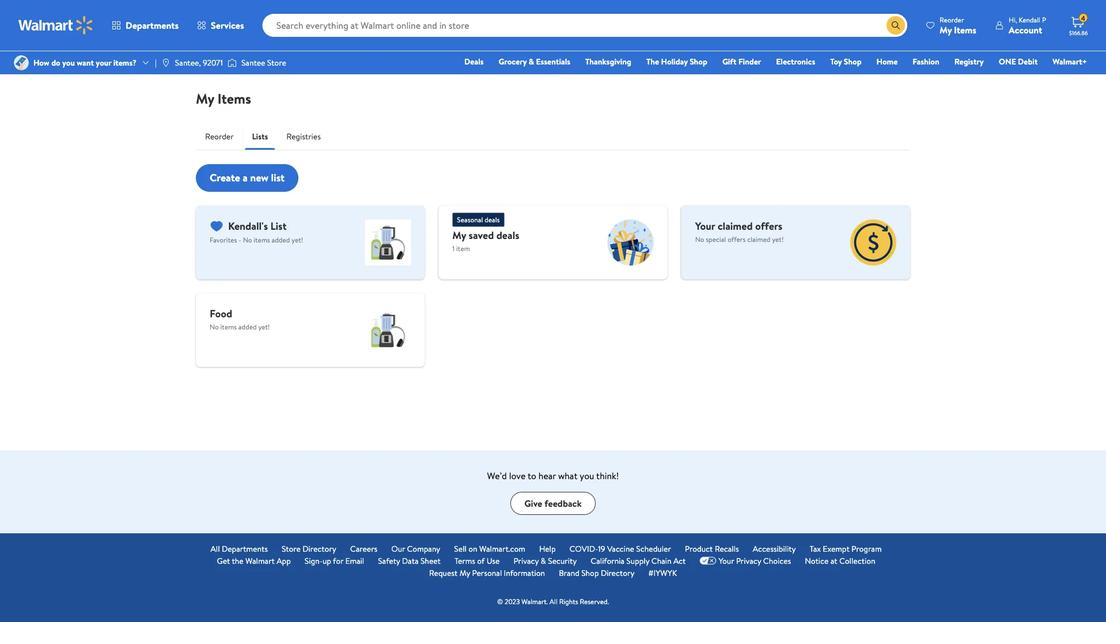 Task type: describe. For each thing, give the bounding box(es) containing it.
privacy choices icon image
[[700, 557, 716, 565]]

notice at collection link
[[805, 555, 875, 567]]

essentials
[[536, 56, 570, 67]]

 image for santee store
[[228, 57, 237, 69]]

safety data sheet
[[378, 555, 441, 566]]

company
[[407, 543, 440, 554]]

tax
[[810, 543, 821, 554]]

deals link
[[459, 55, 489, 68]]

choices
[[763, 555, 791, 566]]

added inside food no items added yet!
[[238, 322, 257, 332]]

toy
[[830, 56, 842, 67]]

services button
[[188, 12, 253, 39]]

my down 'santee, 92071'
[[196, 89, 214, 108]]

santee, 92071
[[175, 57, 223, 68]]

2023
[[505, 597, 520, 607]]

0 vertical spatial offers
[[755, 219, 783, 233]]

toy shop
[[830, 56, 862, 67]]

1 horizontal spatial departments
[[222, 543, 268, 554]]

personal
[[472, 567, 502, 578]]

recalls
[[715, 543, 739, 554]]

your for privacy
[[719, 555, 734, 566]]

seasonal deals my saved deals 1 item
[[452, 215, 520, 254]]

1
[[452, 244, 455, 254]]

favorites
[[210, 235, 237, 245]]

my inside reorder my items
[[940, 23, 952, 36]]

privacy & security link
[[514, 555, 577, 567]]

our
[[391, 543, 405, 554]]

1 vertical spatial directory
[[601, 567, 635, 578]]

our company link
[[391, 543, 440, 555]]

scheduler
[[636, 543, 671, 554]]

debit
[[1018, 56, 1038, 67]]

request
[[429, 567, 458, 578]]

Search search field
[[263, 14, 907, 37]]

the
[[646, 56, 659, 67]]

account
[[1009, 23, 1042, 36]]

registries link
[[277, 123, 330, 150]]

 image for santee, 92071
[[161, 58, 170, 67]]

one debit
[[999, 56, 1038, 67]]

electronics
[[776, 56, 815, 67]]

supply
[[626, 555, 650, 566]]

privacy & security
[[514, 555, 577, 566]]

my inside notice at collection request my personal information
[[460, 567, 470, 578]]

walmart.com
[[479, 543, 525, 554]]

hi, kendall p account
[[1009, 15, 1046, 36]]

one
[[999, 56, 1016, 67]]

92071
[[203, 57, 223, 68]]

create a new list button
[[196, 164, 299, 192]]

registry
[[955, 56, 984, 67]]

4
[[1081, 13, 1085, 23]]

#iywyk
[[648, 567, 677, 578]]

1 vertical spatial claimed
[[747, 234, 770, 244]]

gift
[[722, 56, 737, 67]]

& for grocery
[[529, 56, 534, 67]]

items?
[[113, 57, 137, 68]]

product recalls link
[[685, 543, 739, 555]]

yet! inside your claimed offers no special offers claimed yet!
[[772, 234, 784, 244]]

grocery & essentials link
[[494, 55, 576, 68]]

fashion
[[913, 56, 940, 67]]

no inside your claimed offers no special offers claimed yet!
[[695, 234, 704, 244]]

california
[[591, 555, 625, 566]]

sign-up for email link
[[305, 555, 364, 567]]

all departments
[[211, 543, 268, 554]]

we'd love to hear what you think!
[[487, 470, 619, 482]]

departments inside dropdown button
[[126, 19, 179, 32]]

covid-
[[570, 543, 598, 554]]

1 horizontal spatial no
[[243, 235, 252, 245]]

reorder for reorder my items
[[940, 15, 964, 24]]

one debit link
[[994, 55, 1043, 68]]

sign-
[[305, 555, 323, 566]]

give feedback
[[524, 497, 582, 510]]

program
[[852, 543, 882, 554]]

our company
[[391, 543, 440, 554]]

your for claimed
[[695, 219, 715, 233]]

your privacy choices link
[[700, 555, 791, 567]]

we'd
[[487, 470, 507, 482]]

chain
[[651, 555, 672, 566]]

0 horizontal spatial you
[[62, 57, 75, 68]]

how
[[33, 57, 49, 68]]

reorder my items
[[940, 15, 977, 36]]

do
[[51, 57, 60, 68]]

home link
[[871, 55, 903, 68]]

gift finder link
[[717, 55, 766, 68]]

the holiday shop link
[[641, 55, 713, 68]]

california supply chain act
[[591, 555, 686, 566]]

santee,
[[175, 57, 201, 68]]

tax exempt program link
[[810, 543, 882, 555]]

items inside reorder my items
[[954, 23, 977, 36]]

list
[[271, 171, 285, 185]]

list
[[270, 219, 287, 233]]

1 horizontal spatial shop
[[690, 56, 707, 67]]

the holiday shop
[[646, 56, 707, 67]]

search icon image
[[891, 21, 901, 30]]

items inside food no items added yet!
[[220, 322, 237, 332]]

terms
[[455, 555, 475, 566]]

registries
[[286, 131, 321, 142]]

store directory
[[282, 543, 336, 554]]

0 vertical spatial store
[[267, 57, 286, 68]]

privacy inside your privacy choices link
[[736, 555, 761, 566]]

of
[[477, 555, 485, 566]]

© 2023 walmart. all rights reserved.
[[497, 597, 609, 607]]

safety data sheet link
[[378, 555, 441, 567]]

california supply chain act link
[[591, 555, 686, 567]]



Task type: locate. For each thing, give the bounding box(es) containing it.
1 horizontal spatial your
[[719, 555, 734, 566]]

covid-19 vaccine scheduler link
[[570, 543, 671, 555]]

1 vertical spatial items
[[220, 322, 237, 332]]

items down food
[[220, 322, 237, 332]]

2 horizontal spatial no
[[695, 234, 704, 244]]

shop right brand
[[581, 567, 599, 578]]

walmart
[[245, 555, 275, 566]]

privacy up information
[[514, 555, 539, 566]]

my up the item
[[452, 228, 466, 243]]

home
[[877, 56, 898, 67]]

& down help link
[[541, 555, 546, 566]]

& for privacy
[[541, 555, 546, 566]]

items down the kendall's list
[[254, 235, 270, 245]]

deals right saved
[[496, 228, 520, 243]]

0 horizontal spatial  image
[[161, 58, 170, 67]]

sell
[[454, 543, 467, 554]]

help
[[539, 543, 556, 554]]

items
[[954, 23, 977, 36], [218, 89, 251, 108]]

notice at collection request my personal information
[[429, 555, 875, 578]]

product
[[685, 543, 713, 554]]

19
[[598, 543, 605, 554]]

0 horizontal spatial yet!
[[258, 322, 270, 332]]

information
[[504, 567, 545, 578]]

my
[[940, 23, 952, 36], [196, 89, 214, 108], [452, 228, 466, 243], [460, 567, 470, 578]]

0 vertical spatial all
[[211, 543, 220, 554]]

items up registry link at the right top
[[954, 23, 977, 36]]

store directory link
[[282, 543, 336, 555]]

your inside your claimed offers no special offers claimed yet!
[[695, 219, 715, 233]]

1 horizontal spatial items
[[954, 23, 977, 36]]

&
[[529, 56, 534, 67], [541, 555, 546, 566]]

0 horizontal spatial all
[[211, 543, 220, 554]]

services
[[211, 19, 244, 32]]

1 vertical spatial store
[[282, 543, 301, 554]]

#iywyk link
[[648, 567, 677, 579]]

what
[[558, 470, 578, 482]]

security
[[548, 555, 577, 566]]

gift finder
[[722, 56, 761, 67]]

holiday
[[661, 56, 688, 67]]

departments up |
[[126, 19, 179, 32]]

food
[[210, 306, 232, 321]]

grocery
[[499, 56, 527, 67]]

0 vertical spatial &
[[529, 56, 534, 67]]

0 vertical spatial added
[[272, 235, 290, 245]]

hear
[[539, 470, 556, 482]]

items down santee
[[218, 89, 251, 108]]

lists
[[252, 131, 268, 142]]

departments
[[126, 19, 179, 32], [222, 543, 268, 554]]

you right what at the bottom of page
[[580, 470, 594, 482]]

0 horizontal spatial offers
[[728, 234, 746, 244]]

2 horizontal spatial yet!
[[772, 234, 784, 244]]

1 vertical spatial added
[[238, 322, 257, 332]]

create
[[210, 171, 240, 185]]

sheet
[[421, 555, 441, 566]]

claimed
[[718, 219, 753, 233], [747, 234, 770, 244]]

1 vertical spatial reorder
[[205, 131, 234, 142]]

your privacy choices
[[719, 555, 791, 566]]

no left special
[[695, 234, 704, 244]]

-
[[239, 235, 241, 245]]

Walmart Site-Wide search field
[[263, 14, 907, 37]]

0 horizontal spatial shop
[[581, 567, 599, 578]]

product recalls
[[685, 543, 739, 554]]

covid-19 vaccine scheduler
[[570, 543, 671, 554]]

1 horizontal spatial added
[[272, 235, 290, 245]]

1 horizontal spatial yet!
[[292, 235, 303, 245]]

1 vertical spatial items
[[218, 89, 251, 108]]

©
[[497, 597, 503, 607]]

0 horizontal spatial no
[[210, 322, 219, 332]]

all left rights at right
[[550, 597, 558, 607]]

deals up saved
[[485, 215, 500, 225]]

think!
[[596, 470, 619, 482]]

shop right toy
[[844, 56, 862, 67]]

1 vertical spatial departments
[[222, 543, 268, 554]]

collection
[[839, 555, 875, 566]]

0 horizontal spatial privacy
[[514, 555, 539, 566]]

all up get
[[211, 543, 220, 554]]

1 horizontal spatial &
[[541, 555, 546, 566]]

claimed up special
[[718, 219, 753, 233]]

reorder link
[[196, 123, 243, 150]]

0 horizontal spatial added
[[238, 322, 257, 332]]

walmart image
[[18, 16, 93, 35]]

reorder inside reorder my items
[[940, 15, 964, 24]]

reorder for reorder
[[205, 131, 234, 142]]

give feedback button
[[511, 492, 596, 515]]

fashion link
[[908, 55, 945, 68]]

1 horizontal spatial all
[[550, 597, 558, 607]]

1 horizontal spatial directory
[[601, 567, 635, 578]]

reorder
[[940, 15, 964, 24], [205, 131, 234, 142]]

2 privacy from the left
[[736, 555, 761, 566]]

grocery & essentials
[[499, 56, 570, 67]]

brand
[[559, 567, 580, 578]]

my down terms
[[460, 567, 470, 578]]

you
[[62, 57, 75, 68], [580, 470, 594, 482]]

terms of use link
[[455, 555, 500, 567]]

 image
[[14, 55, 29, 70]]

1 vertical spatial you
[[580, 470, 594, 482]]

1 vertical spatial all
[[550, 597, 558, 607]]

1 vertical spatial your
[[719, 555, 734, 566]]

kendall's list
[[228, 219, 287, 233]]

walmart+
[[1053, 56, 1087, 67]]

privacy
[[514, 555, 539, 566], [736, 555, 761, 566]]

request my personal information link
[[429, 567, 545, 579]]

your claimed offers no special offers claimed yet!
[[695, 219, 784, 244]]

0 horizontal spatial items
[[220, 322, 237, 332]]

p
[[1042, 15, 1046, 24]]

no down food
[[210, 322, 219, 332]]

0 horizontal spatial reorder
[[205, 131, 234, 142]]

directory down the california
[[601, 567, 635, 578]]

use
[[487, 555, 500, 566]]

0 horizontal spatial directory
[[303, 543, 336, 554]]

1 horizontal spatial items
[[254, 235, 270, 245]]

 image right |
[[161, 58, 170, 67]]

$166.86
[[1069, 29, 1088, 37]]

shop for brand shop directory
[[581, 567, 599, 578]]

sell on walmart.com link
[[454, 543, 525, 555]]

kendall
[[1019, 15, 1041, 24]]

want
[[77, 57, 94, 68]]

departments up the
[[222, 543, 268, 554]]

yet! inside food no items added yet!
[[258, 322, 270, 332]]

added
[[272, 235, 290, 245], [238, 322, 257, 332]]

claimed right special
[[747, 234, 770, 244]]

1 vertical spatial deals
[[496, 228, 520, 243]]

reorder up registry link at the right top
[[940, 15, 964, 24]]

& right grocery
[[529, 56, 534, 67]]

0 horizontal spatial items
[[218, 89, 251, 108]]

get the walmart app link
[[217, 555, 291, 567]]

1 privacy from the left
[[514, 555, 539, 566]]

0 vertical spatial departments
[[126, 19, 179, 32]]

last added sonic superstars - nintendo switch image
[[608, 220, 654, 266]]

shop right holiday at the right top of page
[[690, 56, 707, 67]]

thanksgiving link
[[580, 55, 637, 68]]

0 horizontal spatial departments
[[126, 19, 179, 32]]

1 horizontal spatial reorder
[[940, 15, 964, 24]]

1 vertical spatial offers
[[728, 234, 746, 244]]

1 vertical spatial &
[[541, 555, 546, 566]]

store
[[267, 57, 286, 68], [282, 543, 301, 554]]

registry link
[[949, 55, 989, 68]]

your
[[96, 57, 111, 68]]

get
[[217, 555, 230, 566]]

reorder down "my items"
[[205, 131, 234, 142]]

0 vertical spatial items
[[954, 23, 977, 36]]

my inside seasonal deals my saved deals 1 item
[[452, 228, 466, 243]]

my items
[[196, 89, 251, 108]]

on
[[469, 543, 477, 554]]

for
[[333, 555, 343, 566]]

directory up sign-
[[303, 543, 336, 554]]

0 vertical spatial claimed
[[718, 219, 753, 233]]

0 vertical spatial reorder
[[940, 15, 964, 24]]

0 vertical spatial you
[[62, 57, 75, 68]]

no right - on the left top of the page
[[243, 235, 252, 245]]

0 vertical spatial deals
[[485, 215, 500, 225]]

careers
[[350, 543, 378, 554]]

special
[[706, 234, 726, 244]]

shop for toy shop
[[844, 56, 862, 67]]

0 horizontal spatial your
[[695, 219, 715, 233]]

love
[[509, 470, 526, 482]]

1 horizontal spatial offers
[[755, 219, 783, 233]]

all departments link
[[211, 543, 268, 555]]

|
[[155, 57, 157, 68]]

items
[[254, 235, 270, 245], [220, 322, 237, 332]]

0 vertical spatial your
[[695, 219, 715, 233]]

help link
[[539, 543, 556, 555]]

 image right 92071
[[228, 57, 237, 69]]

0 vertical spatial items
[[254, 235, 270, 245]]

shop
[[690, 56, 707, 67], [844, 56, 862, 67], [581, 567, 599, 578]]

at
[[831, 555, 837, 566]]

1 horizontal spatial privacy
[[736, 555, 761, 566]]

store up app
[[282, 543, 301, 554]]

0 horizontal spatial &
[[529, 56, 534, 67]]

you right do at the left
[[62, 57, 75, 68]]

2 horizontal spatial shop
[[844, 56, 862, 67]]

to
[[528, 470, 536, 482]]

no inside food no items added yet!
[[210, 322, 219, 332]]

seasonal
[[457, 215, 483, 225]]

careers link
[[350, 543, 378, 555]]

tax exempt program get the walmart app
[[217, 543, 882, 566]]

electronics link
[[771, 55, 821, 68]]

your down the recalls
[[719, 555, 734, 566]]

my up 'fashion' link
[[940, 23, 952, 36]]

privacy inside privacy & security link
[[514, 555, 539, 566]]

finder
[[738, 56, 761, 67]]

privacy down the recalls
[[736, 555, 761, 566]]

 image
[[228, 57, 237, 69], [161, 58, 170, 67]]

0 vertical spatial directory
[[303, 543, 336, 554]]

saved
[[469, 228, 494, 243]]

favorites - no items added yet!
[[210, 235, 303, 245]]

store right santee
[[267, 57, 286, 68]]

your up special
[[695, 219, 715, 233]]

1 horizontal spatial you
[[580, 470, 594, 482]]

1 horizontal spatial  image
[[228, 57, 237, 69]]



Task type: vqa. For each thing, say whether or not it's contained in the screenshot.
off within the the Style deals up to 40% off
no



